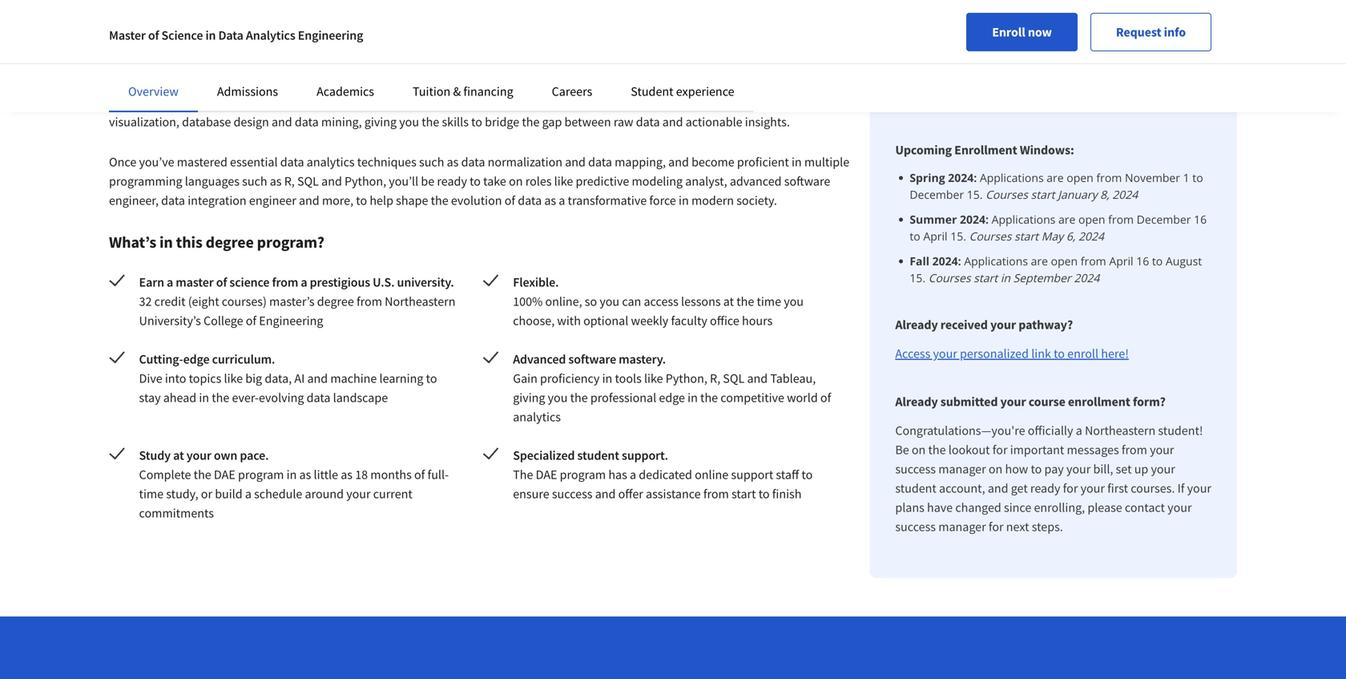 Task type: locate. For each thing, give the bounding box(es) containing it.
16 up august
[[1195, 212, 1207, 227]]

15. inside the applications are open from november 1 to december 15.
[[967, 187, 983, 202]]

are
[[1047, 170, 1064, 185], [1059, 212, 1076, 227], [1032, 253, 1049, 269]]

december down november
[[1137, 212, 1192, 227]]

spring 2024:
[[910, 170, 978, 185]]

in
[[206, 27, 216, 43], [491, 35, 501, 51], [660, 95, 671, 111], [1123, 95, 1133, 111], [792, 154, 802, 170], [679, 192, 689, 208], [160, 232, 173, 252], [1001, 270, 1011, 285], [603, 370, 613, 386], [199, 390, 209, 406], [688, 390, 698, 406], [287, 467, 297, 483]]

for
[[154, 35, 169, 51], [993, 442, 1008, 458], [1064, 480, 1079, 496], [989, 519, 1004, 535]]

april inside applications are open from december 16 to april 15.
[[924, 228, 948, 244]]

dae inside specialized student support. the dae program has a dedicated online support staff to ensure success and offer assistance from start to finish
[[536, 467, 558, 483]]

program inside study at your own pace. complete the dae program in as little as 18 months of full- time study,  or build a schedule around your current commitments
[[238, 467, 284, 483]]

your right up
[[1152, 461, 1176, 477]]

success down plans
[[896, 519, 936, 535]]

university.
[[397, 274, 454, 290]]

list item containing december 15:
[[910, 95, 1212, 111]]

2 horizontal spatial northeastern
[[1086, 423, 1156, 439]]

2 vertical spatial 2024
[[1075, 270, 1100, 285]]

0 vertical spatial analytics
[[307, 154, 355, 170]]

list item
[[910, 95, 1212, 111], [910, 169, 1212, 203], [910, 211, 1212, 245], [910, 253, 1212, 286]]

proficiency
[[540, 370, 600, 386]]

between
[[565, 114, 611, 130]]

list containing spring 2024:
[[902, 169, 1212, 286]]

plans
[[896, 499, 925, 516]]

1 vertical spatial sql
[[723, 370, 745, 386]]

0 vertical spatial with
[[390, 35, 413, 51]]

to inside applications are open from april 16 to august 15.
[[1153, 253, 1164, 269]]

from right assistance
[[704, 486, 729, 502]]

the up study, in the bottom left of the page
[[194, 467, 211, 483]]

to down summer
[[910, 228, 921, 244]]

flexible. 100% online, so you can access lessons at the time you choose, with optional weekly faculty office hours
[[513, 274, 804, 329]]

1 horizontal spatial this
[[496, 95, 516, 111]]

degree down integration
[[206, 232, 254, 252]]

time inside flexible. 100% online, so you can access lessons at the time you choose, with optional weekly faculty office hours
[[757, 293, 782, 309]]

16 inside applications are open from april 16 to august 15.
[[1137, 253, 1150, 269]]

r, inside 'once you've mastered essential data analytics techniques such as data normalization and data mapping, and become proficient in multiple programming languages such as r, sql and python, you'll be ready to take on roles like predictive modeling analyst, advanced software engineer, data integration engineer and more, to help shape the evolution of data as a transformative force in modern society.'
[[284, 173, 295, 189]]

giving down new
[[365, 114, 397, 130]]

0 vertical spatial open
[[1067, 170, 1094, 185]]

complete
[[139, 467, 191, 483]]

1 horizontal spatial dae
[[536, 467, 558, 483]]

0 vertical spatial at
[[176, 55, 186, 71]]

at up complete at the left of page
[[173, 447, 184, 463]]

1 horizontal spatial edge
[[659, 390, 685, 406]]

2 vertical spatial applications
[[965, 253, 1029, 269]]

staff
[[776, 467, 799, 483]]

degree down prestigious
[[317, 293, 354, 309]]

1 horizontal spatial time
[[757, 293, 782, 309]]

from inside applications are open from april 16 to august 15.
[[1081, 253, 1107, 269]]

1 vertical spatial 2024
[[1079, 228, 1105, 244]]

success right ensure
[[552, 486, 593, 502]]

start for january
[[1031, 187, 1056, 202]]

1 vertical spatial or
[[201, 486, 212, 502]]

december inside the applications are open from november 1 to december 15.
[[910, 187, 965, 202]]

1 horizontal spatial student
[[896, 480, 937, 496]]

program left has in the bottom of the page
[[560, 467, 606, 483]]

analytics, up academics link
[[336, 35, 387, 51]]

like
[[555, 173, 573, 189], [224, 370, 243, 386], [645, 370, 663, 386]]

the inside congratulations—you're officially a northeastern student! be on the lookout for important messages from your success manager on how to pay your bill, set up your student account, and get ready for your first courses. if your plans have changed since enrolling, please contact your success manager for next steps.
[[929, 442, 946, 458]]

1 horizontal spatial ready
[[1031, 480, 1061, 496]]

0 vertical spatial student
[[578, 447, 620, 463]]

such inside the whether you're an experienced engineer or brand-new to data analytics, this program will immerse you in specializations such as data visualization, database design and data mining, giving you the skills to bridge the gap between raw data and actionable insights.
[[755, 95, 780, 111]]

start
[[1052, 95, 1076, 111], [1031, 187, 1056, 202], [1015, 228, 1039, 244], [974, 270, 998, 285], [732, 486, 756, 502]]

manager
[[939, 461, 987, 477], [939, 519, 987, 535]]

from up experience at the top
[[730, 35, 755, 51]]

0 vertical spatial 15.
[[967, 187, 983, 202]]

ever-
[[232, 390, 259, 406]]

0 horizontal spatial dae
[[214, 467, 236, 483]]

program up gap
[[518, 95, 564, 111]]

stay
[[139, 390, 161, 406]]

lessons
[[681, 293, 721, 309]]

engineering down master's
[[259, 313, 323, 329]]

enrollment
[[1069, 394, 1131, 410]]

and inside congratulations—you're officially a northeastern student! be on the lookout for important messages from your success manager on how to pay your bill, set up your student account, and get ready for your first courses. if your plans have changed since enrolling, please contact your success manager for next steps.
[[988, 480, 1009, 496]]

engineering inside "earn a master of science from a prestigious u.s. university. 32 credit (eight courses) master's degree from northeastern university's college of engineering"
[[259, 313, 323, 329]]

python, inside 'once you've mastered essential data analytics techniques such as data normalization and data mapping, and become proficient in multiple programming languages such as r, sql and python, you'll be ready to take on roles like predictive modeling analyst, advanced software engineer, data integration engineer and more, to help shape the evolution of data as a transformative force in modern society.'
[[345, 173, 387, 189]]

2024: right spring
[[949, 170, 978, 185]]

edge inside cutting-edge curriculum. dive into topics like big data, ai and machine learning to stay ahead in the ever-evolving data landscape
[[183, 351, 210, 367]]

0 vertical spatial or
[[327, 95, 338, 111]]

3 list item from the top
[[910, 211, 1212, 245]]

evolving
[[259, 390, 304, 406]]

list item down the may
[[910, 253, 1212, 286]]

2 horizontal spatial such
[[755, 95, 780, 111]]

1 vertical spatial april
[[1110, 253, 1134, 269]]

with inside prepare for a career on the frontier of data analytics, with the online ms in data analytics engineering (dae) program from the college of engineering at northeastern university.
[[390, 35, 413, 51]]

april left august
[[1110, 253, 1134, 269]]

force
[[650, 192, 677, 208]]

open up courses start january 8, 2024
[[1067, 170, 1094, 185]]

2024
[[1113, 187, 1139, 202], [1079, 228, 1105, 244], [1075, 270, 1100, 285]]

on inside prepare for a career on the frontier of data analytics, with the online ms in data analytics engineering (dae) program from the college of engineering at northeastern university.
[[217, 35, 230, 51]]

0 vertical spatial such
[[755, 95, 780, 111]]

with inside flexible. 100% online, so you can access lessons at the time you choose, with optional weekly faculty office hours
[[558, 313, 581, 329]]

r, up program?
[[284, 173, 295, 189]]

at inside flexible. 100% online, so you can access lessons at the time you choose, with optional weekly faculty office hours
[[724, 293, 734, 309]]

northeastern down university.
[[385, 293, 456, 309]]

1 horizontal spatial such
[[419, 154, 445, 170]]

0 horizontal spatial 15.
[[910, 270, 926, 285]]

the inside study at your own pace. complete the dae program in as little as 18 months of full- time study,  or build a schedule around your current commitments
[[194, 467, 211, 483]]

1 horizontal spatial like
[[555, 173, 573, 189]]

1 vertical spatial college
[[204, 313, 243, 329]]

on
[[217, 35, 230, 51], [509, 173, 523, 189], [912, 442, 926, 458], [989, 461, 1003, 477]]

1 vertical spatial student
[[896, 480, 937, 496]]

this inside the whether you're an experienced engineer or brand-new to data analytics, this program will immerse you in specializations such as data visualization, database design and data mining, giving you the skills to bridge the gap between raw data and actionable insights.
[[496, 95, 516, 111]]

gain
[[513, 370, 538, 386]]

0 vertical spatial time
[[757, 293, 782, 309]]

for inside prepare for a career on the frontier of data analytics, with the online ms in data analytics engineering (dae) program from the college of engineering at northeastern university.
[[154, 35, 169, 51]]

university.
[[262, 55, 319, 71]]

and inside specialized student support. the dae program has a dedicated online support staff to ensure success and offer assistance from start to finish
[[595, 486, 616, 502]]

from up master's
[[272, 274, 298, 290]]

0 horizontal spatial analytics
[[307, 154, 355, 170]]

0 horizontal spatial such
[[242, 173, 267, 189]]

1 vertical spatial python,
[[666, 370, 708, 386]]

support
[[732, 467, 774, 483]]

enroll
[[993, 24, 1026, 40]]

1
[[1184, 170, 1190, 185]]

1 horizontal spatial online
[[695, 467, 729, 483]]

the down 'congratulations—you're'
[[929, 442, 946, 458]]

data right ms
[[504, 35, 529, 51]]

0 vertical spatial online
[[436, 35, 470, 51]]

analytics
[[307, 154, 355, 170], [513, 409, 561, 425]]

0 horizontal spatial ready
[[437, 173, 467, 189]]

such down essential
[[242, 173, 267, 189]]

a inside congratulations—you're officially a northeastern student! be on the lookout for important messages from your success manager on how to pay your bill, set up your student account, and get ready for your first courses. if your plans have changed since enrolling, please contact your success manager for next steps.
[[1076, 423, 1083, 439]]

you right so
[[600, 293, 620, 309]]

2 vertical spatial at
[[173, 447, 184, 463]]

giving inside the whether you're an experienced engineer or brand-new to data analytics, this program will immerse you in specializations such as data visualization, database design and data mining, giving you the skills to bridge the gap between raw data and actionable insights.
[[365, 114, 397, 130]]

current
[[373, 486, 413, 502]]

1 vertical spatial applications
[[992, 212, 1056, 227]]

ready inside 'once you've mastered essential data analytics techniques such as data normalization and data mapping, and become proficient in multiple programming languages such as r, sql and python, you'll be ready to take on roles like predictive modeling analyst, advanced software engineer, data integration engineer and more, to help shape the evolution of data as a transformative force in modern society.'
[[437, 173, 467, 189]]

2024: right fall at the top of the page
[[933, 253, 962, 269]]

0 vertical spatial northeastern
[[189, 55, 260, 71]]

0 horizontal spatial january
[[1058, 187, 1098, 202]]

1 horizontal spatial college
[[778, 35, 818, 51]]

1 vertical spatial courses
[[970, 228, 1012, 244]]

success for be
[[896, 461, 936, 477]]

you've
[[139, 154, 174, 170]]

0 horizontal spatial sql
[[297, 173, 319, 189]]

2 dae from the left
[[536, 467, 558, 483]]

you
[[638, 95, 658, 111], [399, 114, 419, 130], [600, 293, 620, 309], [784, 293, 804, 309], [548, 390, 568, 406]]

little
[[314, 467, 338, 483]]

to left august
[[1153, 253, 1164, 269]]

at inside prepare for a career on the frontier of data analytics, with the online ms in data analytics engineering (dae) program from the college of engineering at northeastern university.
[[176, 55, 186, 71]]

in down the topics
[[199, 390, 209, 406]]

0 horizontal spatial northeastern
[[189, 55, 260, 71]]

data,
[[265, 370, 292, 386]]

giving inside advanced software mastery. gain proficiency in tools like python, r, sql and tableau, giving you the professional edge  in the competitive world of analytics
[[513, 390, 546, 406]]

2024 for courses start in september 2024
[[1075, 270, 1100, 285]]

engineer,
[[109, 192, 159, 208]]

edge down mastery.
[[659, 390, 685, 406]]

student inside congratulations—you're officially a northeastern student! be on the lookout for important messages from your success manager on how to pay your bill, set up your student account, and get ready for your first courses. if your plans have changed since enrolling, please contact your success manager for next steps.
[[896, 480, 937, 496]]

start for may
[[1015, 228, 1039, 244]]

manager down changed
[[939, 519, 987, 535]]

are for may
[[1059, 212, 1076, 227]]

and right design
[[272, 114, 292, 130]]

northeastern inside congratulations—you're officially a northeastern student! be on the lookout for important messages from your success manager on how to pay your bill, set up your student account, and get ready for your first courses. if your plans have changed since enrolling, please contact your success manager for next steps.
[[1086, 423, 1156, 439]]

1 vertical spatial analytics
[[513, 409, 561, 425]]

here!
[[1102, 346, 1130, 362]]

1 horizontal spatial sql
[[723, 370, 745, 386]]

0 horizontal spatial online
[[436, 35, 470, 51]]

programming
[[109, 173, 182, 189]]

enroll now
[[993, 24, 1053, 40]]

topics
[[189, 370, 222, 386]]

0 vertical spatial 16
[[1195, 212, 1207, 227]]

0 horizontal spatial like
[[224, 370, 243, 386]]

access your personalized link to enroll here!
[[896, 346, 1130, 362]]

to right learning
[[426, 370, 437, 386]]

1 vertical spatial ready
[[1031, 480, 1061, 496]]

brand-
[[341, 95, 377, 111]]

visualization,
[[109, 114, 180, 130]]

1 vertical spatial 16
[[1137, 253, 1150, 269]]

1 vertical spatial open
[[1079, 212, 1106, 227]]

get
[[1012, 480, 1028, 496]]

a up messages
[[1076, 423, 1083, 439]]

support.
[[622, 447, 669, 463]]

data inside cutting-edge curriculum. dive into topics like big data, ai and machine learning to stay ahead in the ever-evolving data landscape
[[307, 390, 331, 406]]

(eight
[[188, 293, 219, 309]]

enrolling,
[[1035, 499, 1086, 516]]

success inside specialized student support. the dae program has a dedicated online support staff to ensure success and offer assistance from start to finish
[[552, 486, 593, 502]]

4 list item from the top
[[910, 253, 1212, 286]]

2024: right summer
[[960, 212, 989, 227]]

15. up the summer 2024:
[[967, 187, 983, 202]]

0 horizontal spatial analytics
[[246, 27, 296, 43]]

2 list item from the top
[[910, 169, 1212, 203]]

2 manager from the top
[[939, 519, 987, 535]]

like right "roles"
[[555, 173, 573, 189]]

2024 for courses start may 6, 2024
[[1079, 228, 1105, 244]]

are inside applications are open from april 16 to august 15.
[[1032, 253, 1049, 269]]

office
[[710, 313, 740, 329]]

0 horizontal spatial this
[[176, 232, 203, 252]]

careers
[[552, 83, 593, 99]]

cutting-
[[139, 351, 183, 367]]

with down online,
[[558, 313, 581, 329]]

analytics up "more,"
[[307, 154, 355, 170]]

data inside prepare for a career on the frontier of data analytics, with the online ms in data analytics engineering (dae) program from the college of engineering at northeastern university.
[[309, 35, 333, 51]]

0 vertical spatial giving
[[365, 114, 397, 130]]

and
[[272, 114, 292, 130], [663, 114, 683, 130], [565, 154, 586, 170], [669, 154, 689, 170], [322, 173, 342, 189], [299, 192, 320, 208], [307, 370, 328, 386], [748, 370, 768, 386], [988, 480, 1009, 496], [595, 486, 616, 502]]

success for program
[[552, 486, 593, 502]]

2 vertical spatial open
[[1052, 253, 1078, 269]]

from inside specialized student support. the dae program has a dedicated online support staff to ensure success and offer assistance from start to finish
[[704, 486, 729, 502]]

2024: for summer 2024:
[[960, 212, 989, 227]]

1 vertical spatial are
[[1059, 212, 1076, 227]]

1 horizontal spatial python,
[[666, 370, 708, 386]]

december down spring 2024:
[[910, 187, 965, 202]]

1 manager from the top
[[939, 461, 987, 477]]

ready down pay in the bottom of the page
[[1031, 480, 1061, 496]]

0 horizontal spatial analytics,
[[336, 35, 387, 51]]

from inside the applications are open from november 1 to december 15.
[[1097, 170, 1123, 185]]

open for 6,
[[1079, 212, 1106, 227]]

immerse
[[588, 95, 635, 111]]

are inside the applications are open from november 1 to december 15.
[[1047, 170, 1064, 185]]

15. for courses start in september 2024
[[910, 270, 926, 285]]

1 horizontal spatial with
[[558, 313, 581, 329]]

engineer
[[277, 95, 325, 111], [249, 192, 296, 208]]

1 horizontal spatial software
[[785, 173, 831, 189]]

applications are open from november 1 to december 15.
[[910, 170, 1204, 202]]

program inside specialized student support. the dae program has a dedicated online support staff to ensure success and offer assistance from start to finish
[[560, 467, 606, 483]]

success down be
[[896, 461, 936, 477]]

list item up windows:
[[910, 95, 1212, 111]]

1 vertical spatial manager
[[939, 519, 987, 535]]

2 vertical spatial are
[[1032, 253, 1049, 269]]

engineer down essential
[[249, 192, 296, 208]]

of inside 'once you've mastered essential data analytics techniques such as data normalization and data mapping, and become proficient in multiple programming languages such as r, sql and python, you'll be ready to take on roles like predictive modeling analyst, advanced software engineer, data integration engineer and more, to help shape the evolution of data as a transformative force in modern society.'
[[505, 192, 516, 208]]

assistance
[[646, 486, 701, 502]]

1 horizontal spatial giving
[[513, 390, 546, 406]]

ready for for
[[1031, 480, 1061, 496]]

1 vertical spatial analytics,
[[442, 95, 493, 111]]

analytics, inside the whether you're an experienced engineer or brand-new to data analytics, this program will immerse you in specializations such as data visualization, database design and data mining, giving you the skills to bridge the gap between raw data and actionable insights.
[[442, 95, 493, 111]]

are inside applications are open from december 16 to april 15.
[[1059, 212, 1076, 227]]

0 horizontal spatial giving
[[365, 114, 397, 130]]

on right career at the top of the page
[[217, 35, 230, 51]]

already received your pathway?
[[896, 317, 1074, 333]]

applications inside applications are open from april 16 to august 15.
[[965, 253, 1029, 269]]

start left the may
[[1015, 228, 1039, 244]]

0 vertical spatial r,
[[284, 173, 295, 189]]

2 vertical spatial 15.
[[910, 270, 926, 285]]

student up plans
[[896, 480, 937, 496]]

a inside specialized student support. the dae program has a dedicated online support staff to ensure success and offer assistance from start to finish
[[630, 467, 637, 483]]

student inside specialized student support. the dae program has a dedicated online support staff to ensure success and offer assistance from start to finish
[[578, 447, 620, 463]]

&
[[453, 83, 461, 99]]

this up bridge
[[496, 95, 516, 111]]

at up 'office'
[[724, 293, 734, 309]]

evolution
[[451, 192, 502, 208]]

and up competitive
[[748, 370, 768, 386]]

in left experience at the top
[[660, 95, 671, 111]]

list item containing spring 2024:
[[910, 169, 1212, 203]]

to left help
[[356, 192, 367, 208]]

dae inside study at your own pace. complete the dae program in as little as 18 months of full- time study,  or build a schedule around your current commitments
[[214, 467, 236, 483]]

at down career at the top of the page
[[176, 55, 186, 71]]

master of science in data analytics engineering
[[109, 27, 363, 43]]

0 vertical spatial python,
[[345, 173, 387, 189]]

applications inside the applications are open from november 1 to december 15.
[[980, 170, 1044, 185]]

competitive
[[721, 390, 785, 406]]

2 vertical spatial december
[[1137, 212, 1192, 227]]

northeastern-
[[896, 19, 971, 35]]

applications down enrollment
[[980, 170, 1044, 185]]

1 vertical spatial january
[[1058, 187, 1098, 202]]

1 vertical spatial giving
[[513, 390, 546, 406]]

1 already from the top
[[896, 317, 939, 333]]

sql
[[297, 173, 319, 189], [723, 370, 745, 386]]

or inside study at your own pace. complete the dae program in as little as 18 months of full- time study,  or build a schedule around your current commitments
[[201, 486, 212, 502]]

access
[[896, 346, 931, 362]]

from down u.s.
[[357, 293, 382, 309]]

machine
[[331, 370, 377, 386]]

list
[[902, 169, 1212, 286]]

engineer inside the whether you're an experienced engineer or brand-new to data analytics, this program will immerse you in specializations such as data visualization, database design and data mining, giving you the skills to bridge the gap between raw data and actionable insights.
[[277, 95, 325, 111]]

already down access
[[896, 394, 939, 410]]

open for september
[[1052, 253, 1078, 269]]

in inside the whether you're an experienced engineer or brand-new to data analytics, this program will immerse you in specializations such as data visualization, database design and data mining, giving you the skills to bridge the gap between raw data and actionable insights.
[[660, 95, 671, 111]]

open inside the applications are open from november 1 to december 15.
[[1067, 170, 1094, 185]]

like left big
[[224, 370, 243, 386]]

2 horizontal spatial 15.
[[967, 187, 983, 202]]

0 vertical spatial april
[[924, 228, 948, 244]]

and inside cutting-edge curriculum. dive into topics like big data, ai and machine learning to stay ahead in the ever-evolving data landscape
[[307, 370, 328, 386]]

courses down the summer 2024:
[[970, 228, 1012, 244]]

6,
[[1067, 228, 1076, 244]]

0 vertical spatial are
[[1047, 170, 1064, 185]]

program
[[681, 35, 727, 51], [518, 95, 564, 111], [238, 467, 284, 483], [560, 467, 606, 483]]

from inside applications are open from december 16 to april 15.
[[1109, 212, 1134, 227]]

to right the staff
[[802, 467, 813, 483]]

steps.
[[1032, 519, 1064, 535]]

0 vertical spatial ready
[[437, 173, 467, 189]]

faculty
[[671, 313, 708, 329]]

0 horizontal spatial r,
[[284, 173, 295, 189]]

list item containing summer 2024:
[[910, 211, 1212, 245]]

overview
[[128, 83, 179, 99]]

january left 8,
[[1058, 187, 1098, 202]]

1 horizontal spatial data
[[504, 35, 529, 51]]

16 inside applications are open from december 16 to april 15.
[[1195, 212, 1207, 227]]

dae down specialized
[[536, 467, 558, 483]]

and down has in the bottom of the page
[[595, 486, 616, 502]]

2 vertical spatial 2024:
[[933, 253, 962, 269]]

0 vertical spatial engineer
[[277, 95, 325, 111]]

from up up
[[1122, 442, 1148, 458]]

2 already from the top
[[896, 394, 939, 410]]

online
[[436, 35, 470, 51], [695, 467, 729, 483]]

applications inside applications are open from december 16 to april 15.
[[992, 212, 1056, 227]]

northeastern inside prepare for a career on the frontier of data analytics, with the online ms in data analytics engineering (dae) program from the college of engineering at northeastern university.
[[189, 55, 260, 71]]

1 vertical spatial engineer
[[249, 192, 296, 208]]

python, down mastery.
[[666, 370, 708, 386]]

engineering
[[298, 27, 363, 43], [582, 35, 646, 51], [109, 55, 173, 71], [259, 313, 323, 329]]

the left skills
[[422, 114, 440, 130]]

mining,
[[321, 114, 362, 130]]

0 vertical spatial january
[[1135, 95, 1175, 111]]

0 vertical spatial sql
[[297, 173, 319, 189]]

1 vertical spatial already
[[896, 394, 939, 410]]

0 vertical spatial already
[[896, 317, 939, 333]]

the left competitive
[[701, 390, 718, 406]]

ready right be
[[437, 173, 467, 189]]

2 vertical spatial northeastern
[[1086, 423, 1156, 439]]

the up hours
[[737, 293, 755, 309]]

15. inside applications are open from april 16 to august 15.
[[910, 270, 926, 285]]

1 list item from the top
[[910, 95, 1212, 111]]

0 vertical spatial analytics,
[[336, 35, 387, 51]]

college inside prepare for a career on the frontier of data analytics, with the online ms in data analytics engineering (dae) program from the college of engineering at northeastern university.
[[778, 35, 818, 51]]

engineering up university.
[[298, 27, 363, 43]]

0 horizontal spatial python,
[[345, 173, 387, 189]]

1 horizontal spatial or
[[327, 95, 338, 111]]

data left mining,
[[295, 114, 319, 130]]

summer 2024:
[[910, 212, 989, 227]]

edge up the topics
[[183, 351, 210, 367]]

degree
[[206, 232, 254, 252], [317, 293, 354, 309]]

1 vertical spatial edge
[[659, 390, 685, 406]]

applications up courses start may 6, 2024
[[992, 212, 1056, 227]]

analytics, up skills
[[442, 95, 493, 111]]

are up september
[[1032, 253, 1049, 269]]

the
[[233, 35, 251, 51], [416, 35, 434, 51], [758, 35, 775, 51], [422, 114, 440, 130], [522, 114, 540, 130], [431, 192, 449, 208], [737, 293, 755, 309], [212, 390, 230, 406], [571, 390, 588, 406], [701, 390, 718, 406], [929, 442, 946, 458], [194, 467, 211, 483]]

1 horizontal spatial analytics,
[[442, 95, 493, 111]]

specialized student support. the dae program has a dedicated online support staff to ensure success and offer assistance from start to finish
[[513, 447, 813, 502]]

admissions link
[[217, 83, 278, 99]]

mastered
[[177, 154, 228, 170]]

northeastern inside "earn a master of science from a prestigious u.s. university. 32 credit (eight courses) master's degree from northeastern university's college of engineering"
[[385, 293, 456, 309]]

0 vertical spatial applications
[[980, 170, 1044, 185]]

earn a master of science from a prestigious u.s. university. 32 credit (eight courses) master's degree from northeastern university's college of engineering
[[139, 274, 456, 329]]

advanced software mastery. gain proficiency in tools like python, r, sql and tableau, giving you the professional edge  in the competitive world of analytics
[[513, 351, 832, 425]]

like inside advanced software mastery. gain proficiency in tools like python, r, sql and tableau, giving you the professional edge  in the competitive world of analytics
[[645, 370, 663, 386]]

account,
[[940, 480, 986, 496]]

2024: for fall 2024:
[[933, 253, 962, 269]]

2 vertical spatial such
[[242, 173, 267, 189]]

your up personalized
[[991, 317, 1017, 333]]

1 dae from the left
[[214, 467, 236, 483]]

1 vertical spatial 15.
[[951, 228, 967, 244]]

from inside prepare for a career on the frontier of data analytics, with the online ms in data analytics engineering (dae) program from the college of engineering at northeastern university.
[[730, 35, 755, 51]]

1 vertical spatial with
[[558, 313, 581, 329]]

and left get
[[988, 480, 1009, 496]]

python,
[[345, 173, 387, 189], [666, 370, 708, 386]]

0 horizontal spatial software
[[569, 351, 617, 367]]

a
[[171, 35, 178, 51], [559, 192, 566, 208], [167, 274, 173, 290], [301, 274, 307, 290], [1076, 423, 1083, 439], [630, 467, 637, 483], [245, 486, 252, 502]]

ready inside congratulations—you're officially a northeastern student! be on the lookout for important messages from your success manager on how to pay your bill, set up your student account, and get ready for your first courses. if your plans have changed since enrolling, please contact your success manager for next steps.
[[1031, 480, 1061, 496]]

0 vertical spatial 2024:
[[949, 170, 978, 185]]

as left "little"
[[299, 467, 311, 483]]

access your personalized link to enroll here! link
[[896, 346, 1130, 362]]

you up tableau,
[[784, 293, 804, 309]]

in left competitive
[[688, 390, 698, 406]]

1 vertical spatial at
[[724, 293, 734, 309]]

to
[[402, 95, 413, 111], [1039, 95, 1049, 111], [471, 114, 483, 130], [1193, 170, 1204, 185], [470, 173, 481, 189], [356, 192, 367, 208], [910, 228, 921, 244], [1153, 253, 1164, 269], [1054, 346, 1065, 362], [426, 370, 437, 386], [1031, 461, 1043, 477], [802, 467, 813, 483], [759, 486, 770, 502]]

software up proficiency
[[569, 351, 617, 367]]

lookout
[[949, 442, 991, 458]]



Task type: vqa. For each thing, say whether or not it's contained in the screenshot.
1st Eytan from the top
no



Task type: describe. For each thing, give the bounding box(es) containing it.
ahead
[[163, 390, 197, 406]]

into
[[165, 370, 186, 386]]

or inside the whether you're an experienced engineer or brand-new to data analytics, this program will immerse you in specializations such as data visualization, database design and data mining, giving you the skills to bridge the gap between raw data and actionable insights.
[[327, 95, 338, 111]]

like inside cutting-edge curriculum. dive into topics like big data, ai and machine learning to stay ahead in the ever-evolving data landscape
[[224, 370, 243, 386]]

2 vertical spatial success
[[896, 519, 936, 535]]

courses.
[[1131, 480, 1176, 496]]

for up how
[[993, 442, 1008, 458]]

courses)
[[222, 293, 267, 309]]

in left tools
[[603, 370, 613, 386]]

data inside prepare for a career on the frontier of data analytics, with the online ms in data analytics engineering (dae) program from the college of engineering at northeastern university.
[[504, 35, 529, 51]]

set
[[1116, 461, 1132, 477]]

18
[[355, 467, 368, 483]]

engineering left (dae)
[[582, 35, 646, 51]]

for left next
[[989, 519, 1004, 535]]

and up "more,"
[[322, 173, 342, 189]]

mastery.
[[619, 351, 666, 367]]

november
[[1126, 170, 1181, 185]]

on right be
[[912, 442, 926, 458]]

predictive
[[576, 173, 630, 189]]

experienced
[[209, 95, 275, 111]]

tuition & financing
[[413, 83, 514, 99]]

gap
[[542, 114, 562, 130]]

16 for april
[[1137, 253, 1150, 269]]

data up take
[[461, 154, 485, 170]]

frontier
[[253, 35, 294, 51]]

and down 'student experience'
[[663, 114, 683, 130]]

college inside "earn a master of science from a prestigious u.s. university. 32 credit (eight courses) master's degree from northeastern university's college of engineering"
[[204, 313, 243, 329]]

and inside advanced software mastery. gain proficiency in tools like python, r, sql and tableau, giving you the professional edge  in the competitive world of analytics
[[748, 370, 768, 386]]

your right access
[[934, 346, 958, 362]]

big
[[246, 370, 262, 386]]

15. for courses start january 8, 2024
[[967, 187, 983, 202]]

software inside 'once you've mastered essential data analytics techniques such as data normalization and data mapping, and become proficient in multiple programming languages such as r, sql and python, you'll be ready to take on roles like predictive modeling analyst, advanced software engineer, data integration engineer and more, to help shape the evolution of data as a transformative force in modern society.'
[[785, 173, 831, 189]]

congratulations—you're officially a northeastern student! be on the lookout for important messages from your success manager on how to pay your bill, set up your student account, and get ready for your first courses. if your plans have changed since enrolling, please contact your success manager for next steps.
[[896, 423, 1212, 535]]

build
[[215, 486, 243, 502]]

as down essential
[[270, 173, 282, 189]]

data right essential
[[280, 154, 304, 170]]

will
[[567, 95, 586, 111]]

fall
[[910, 253, 930, 269]]

your down messages
[[1067, 461, 1091, 477]]

open for 8,
[[1067, 170, 1094, 185]]

a inside study at your own pace. complete the dae program in as little as 18 months of full- time study,  or build a schedule around your current commitments
[[245, 486, 252, 502]]

start for in
[[974, 270, 998, 285]]

already for already received your pathway?
[[896, 317, 939, 333]]

time inside study at your own pace. complete the dae program in as little as 18 months of full- time study,  or build a schedule around your current commitments
[[139, 486, 164, 502]]

please
[[1088, 499, 1123, 516]]

a inside 'once you've mastered essential data analytics techniques such as data normalization and data mapping, and become proficient in multiple programming languages such as r, sql and python, you'll be ready to take on roles like predictive modeling analyst, advanced software engineer, data integration engineer and more, to help shape the evolution of data as a transformative force in modern society.'
[[559, 192, 566, 208]]

the up tuition
[[416, 35, 434, 51]]

spring
[[910, 170, 946, 185]]

applications for may
[[992, 212, 1056, 227]]

edge inside advanced software mastery. gain proficiency in tools like python, r, sql and tableau, giving you the professional edge  in the competitive world of analytics
[[659, 390, 685, 406]]

prestigious
[[310, 274, 370, 290]]

university's
[[139, 313, 201, 329]]

messages
[[1068, 442, 1120, 458]]

applications for in
[[965, 253, 1029, 269]]

december inside applications are open from december 16 to april 15.
[[1137, 212, 1192, 227]]

as down skills
[[447, 154, 459, 170]]

100%
[[513, 293, 543, 309]]

start left courses
[[1052, 95, 1076, 111]]

as inside the whether you're an experienced engineer or brand-new to data analytics, this program will immerse you in specializations such as data visualization, database design and data mining, giving you the skills to bridge the gap between raw data and actionable insights.
[[783, 95, 794, 111]]

raw
[[614, 114, 634, 130]]

to inside congratulations—you're officially a northeastern student! be on the lookout for important messages from your success manager on how to pay your bill, set up your student account, and get ready for your first courses. if your plans have changed since enrolling, please contact your success manager for next steps.
[[1031, 461, 1043, 477]]

study
[[139, 447, 171, 463]]

more,
[[322, 192, 354, 208]]

september
[[1014, 270, 1072, 285]]

and up modeling
[[669, 154, 689, 170]]

you right immerse
[[638, 95, 658, 111]]

a up master's
[[301, 274, 307, 290]]

15:
[[970, 95, 986, 111]]

around
[[305, 486, 344, 502]]

in right courses
[[1123, 95, 1133, 111]]

officially
[[1028, 423, 1074, 439]]

december 15: deadline to start courses in january
[[910, 95, 1175, 111]]

form?
[[1134, 394, 1166, 410]]

2024: for spring 2024:
[[949, 170, 978, 185]]

0 vertical spatial degree
[[206, 232, 254, 252]]

data right the raw
[[636, 114, 660, 130]]

to inside cutting-edge curriculum. dive into topics like big data, ai and machine learning to stay ahead in the ever-evolving data landscape
[[426, 370, 437, 386]]

to inside applications are open from december 16 to april 15.
[[910, 228, 921, 244]]

analytics inside prepare for a career on the frontier of data analytics, with the online ms in data analytics engineering (dae) program from the college of engineering at northeastern university.
[[531, 35, 580, 51]]

in inside cutting-edge curriculum. dive into topics like big data, ai and machine learning to stay ahead in the ever-evolving data landscape
[[199, 390, 209, 406]]

courses for spring 2024:
[[986, 187, 1029, 202]]

for up enrolling, at the bottom right of the page
[[1064, 480, 1079, 496]]

sql inside 'once you've mastered essential data analytics techniques such as data normalization and data mapping, and become proficient in multiple programming languages such as r, sql and python, you'll be ready to take on roles like predictive modeling analyst, advanced software engineer, data integration engineer and more, to help shape the evolution of data as a transformative force in modern society.'
[[297, 173, 319, 189]]

to right skills
[[471, 114, 483, 130]]

from inside congratulations—you're officially a northeastern student! be on the lookout for important messages from your success manager on how to pay your bill, set up your student account, and get ready for your first courses. if your plans have changed since enrolling, please contact your success manager for next steps.
[[1122, 442, 1148, 458]]

online inside prepare for a career on the frontier of data analytics, with the online ms in data analytics engineering (dae) program from the college of engineering at northeastern university.
[[436, 35, 470, 51]]

software inside advanced software mastery. gain proficiency in tools like python, r, sql and tableau, giving you the professional edge  in the competitive world of analytics
[[569, 351, 617, 367]]

now
[[1029, 24, 1053, 40]]

roles
[[526, 173, 552, 189]]

your down 18 on the left
[[347, 486, 371, 502]]

sql inside advanced software mastery. gain proficiency in tools like python, r, sql and tableau, giving you the professional edge  in the competitive world of analytics
[[723, 370, 745, 386]]

careers link
[[552, 83, 593, 99]]

student!
[[1159, 423, 1204, 439]]

15. for courses start may 6, 2024
[[951, 228, 967, 244]]

become
[[692, 154, 735, 170]]

have
[[928, 499, 953, 516]]

0 horizontal spatial data
[[218, 27, 244, 43]]

may
[[1042, 228, 1064, 244]]

normalization
[[488, 154, 563, 170]]

are for january
[[1047, 170, 1064, 185]]

analytics inside advanced software mastery. gain proficiency in tools like python, r, sql and tableau, giving you the professional edge  in the competitive world of analytics
[[513, 409, 561, 425]]

april inside applications are open from april 16 to august 15.
[[1110, 253, 1134, 269]]

the inside cutting-edge curriculum. dive into topics like big data, ai and machine learning to stay ahead in the ever-evolving data landscape
[[212, 390, 230, 406]]

modeling
[[632, 173, 683, 189]]

student
[[631, 83, 674, 99]]

the left gap
[[522, 114, 540, 130]]

list item containing fall 2024:
[[910, 253, 1212, 286]]

be
[[896, 442, 910, 458]]

you down new
[[399, 114, 419, 130]]

data down "roles"
[[518, 192, 542, 208]]

degree inside "earn a master of science from a prestigious u.s. university. 32 credit (eight courses) master's degree from northeastern university's college of engineering"
[[317, 293, 354, 309]]

applications are open from april 16 to august 15.
[[910, 253, 1203, 285]]

languages
[[185, 173, 240, 189]]

fall 2024:
[[910, 253, 962, 269]]

since
[[1005, 499, 1032, 516]]

courses for fall 2024:
[[929, 270, 971, 285]]

as left 18 on the left
[[341, 467, 353, 483]]

to down support
[[759, 486, 770, 502]]

1 vertical spatial this
[[176, 232, 203, 252]]

ensure
[[513, 486, 550, 502]]

to right deadline
[[1039, 95, 1049, 111]]

pay
[[1045, 461, 1065, 477]]

on inside 'once you've mastered essential data analytics techniques such as data normalization and data mapping, and become proficient in multiple programming languages such as r, sql and python, you'll be ready to take on roles like predictive modeling analyst, advanced software engineer, data integration engineer and more, to help shape the evolution of data as a transformative force in modern society.'
[[509, 173, 523, 189]]

your left course
[[1001, 394, 1027, 410]]

in inside prepare for a career on the frontier of data analytics, with the online ms in data analytics engineering (dae) program from the college of engineering at northeastern university.
[[491, 35, 501, 51]]

academics
[[317, 83, 374, 99]]

data left &
[[416, 95, 440, 111]]

you inside advanced software mastery. gain proficiency in tools like python, r, sql and tableau, giving you the professional edge  in the competitive world of analytics
[[548, 390, 568, 406]]

data up multiple
[[797, 95, 821, 111]]

analytics inside 'once you've mastered essential data analytics techniques such as data normalization and data mapping, and become proficient in multiple programming languages such as r, sql and python, you'll be ready to take on roles like predictive modeling analyst, advanced software engineer, data integration engineer and more, to help shape the evolution of data as a transformative force in modern society.'
[[307, 154, 355, 170]]

your right if
[[1188, 480, 1212, 496]]

commitments
[[139, 505, 214, 521]]

analytics, inside prepare for a career on the frontier of data analytics, with the online ms in data analytics engineering (dae) program from the college of engineering at northeastern university.
[[336, 35, 387, 51]]

data up predictive
[[589, 154, 612, 170]]

science
[[162, 27, 203, 43]]

and up predictive
[[565, 154, 586, 170]]

your down if
[[1168, 499, 1193, 516]]

in right "force" at the top
[[679, 192, 689, 208]]

to inside the applications are open from november 1 to december 15.
[[1193, 170, 1204, 185]]

in left multiple
[[792, 154, 802, 170]]

courses for summer 2024:
[[970, 228, 1012, 244]]

program inside prepare for a career on the frontier of data analytics, with the online ms in data analytics engineering (dae) program from the college of engineering at northeastern university.
[[681, 35, 727, 51]]

in left september
[[1001, 270, 1011, 285]]

1 horizontal spatial january
[[1135, 95, 1175, 111]]

16 for december
[[1195, 212, 1207, 227]]

link
[[1032, 346, 1052, 362]]

upcoming enrollment windows:
[[896, 142, 1075, 158]]

engineering down prepare
[[109, 55, 173, 71]]

your left own
[[187, 447, 212, 463]]

course
[[1029, 394, 1066, 410]]

summer
[[910, 212, 958, 227]]

ready for to
[[437, 173, 467, 189]]

like inside 'once you've mastered essential data analytics techniques such as data normalization and data mapping, and become proficient in multiple programming languages such as r, sql and python, you'll be ready to take on roles like predictive modeling analyst, advanced software engineer, data integration engineer and more, to help shape the evolution of data as a transformative force in modern society.'
[[555, 173, 573, 189]]

request
[[1117, 24, 1162, 40]]

r, inside advanced software mastery. gain proficiency in tools like python, r, sql and tableau, giving you the professional edge  in the competitive world of analytics
[[710, 370, 721, 386]]

skills
[[442, 114, 469, 130]]

help
[[370, 192, 394, 208]]

of inside advanced software mastery. gain proficiency in tools like python, r, sql and tableau, giving you the professional edge  in the competitive world of analytics
[[821, 390, 832, 406]]

at inside study at your own pace. complete the dae program in as little as 18 months of full- time study,  or build a schedule around your current commitments
[[173, 447, 184, 463]]

of inside study at your own pace. complete the dae program in as little as 18 months of full- time study,  or build a schedule around your current commitments
[[415, 467, 425, 483]]

program inside the whether you're an experienced engineer or brand-new to data analytics, this program will immerse you in specializations such as data visualization, database design and data mining, giving you the skills to bridge the gap between raw data and actionable insights.
[[518, 95, 564, 111]]

the inside 'once you've mastered essential data analytics techniques such as data normalization and data mapping, and become proficient in multiple programming languages such as r, sql and python, you'll be ready to take on roles like predictive modeling analyst, advanced software engineer, data integration engineer and more, to help shape the evolution of data as a transformative force in modern society.'
[[431, 192, 449, 208]]

multiple
[[805, 154, 850, 170]]

2024 for courses start january 8, 2024
[[1113, 187, 1139, 202]]

your down bill,
[[1081, 480, 1106, 496]]

enrollment
[[955, 142, 1018, 158]]

already for already submitted your course enrollment form?
[[896, 394, 939, 410]]

to up "evolution"
[[470, 173, 481, 189]]

start inside specialized student support. the dae program has a dedicated online support staff to ensure success and offer assistance from start to finish
[[732, 486, 756, 502]]

a right earn
[[167, 274, 173, 290]]

courses start may 6, 2024
[[970, 228, 1105, 244]]

you're
[[157, 95, 191, 111]]

experience
[[676, 83, 735, 99]]

and left "more,"
[[299, 192, 320, 208]]

important
[[1011, 442, 1065, 458]]

data down 'programming'
[[161, 192, 185, 208]]

dae@coursera.org
[[971, 19, 1068, 35]]

engineer inside 'once you've mastered essential data analytics techniques such as data normalization and data mapping, and become proficient in multiple programming languages such as r, sql and python, you'll be ready to take on roles like predictive modeling analyst, advanced software engineer, data integration engineer and more, to help shape the evolution of data as a transformative force in modern society.'
[[249, 192, 296, 208]]

are for in
[[1032, 253, 1049, 269]]

pathway?
[[1019, 317, 1074, 333]]

a inside prepare for a career on the frontier of data analytics, with the online ms in data analytics engineering (dae) program from the college of engineering at northeastern university.
[[171, 35, 178, 51]]

insights.
[[745, 114, 790, 130]]

in right science
[[206, 27, 216, 43]]

online inside specialized student support. the dae program has a dedicated online support staff to ensure success and offer assistance from start to finish
[[695, 467, 729, 483]]

the up insights.
[[758, 35, 775, 51]]

the down proficiency
[[571, 390, 588, 406]]

to right new
[[402, 95, 413, 111]]

python, inside advanced software mastery. gain proficiency in tools like python, r, sql and tableau, giving you the professional edge  in the competitive world of analytics
[[666, 370, 708, 386]]

specialized
[[513, 447, 575, 463]]

master
[[109, 27, 146, 43]]

student experience
[[631, 83, 735, 99]]

earn
[[139, 274, 164, 290]]

august
[[1166, 253, 1203, 269]]

optional
[[584, 313, 629, 329]]

the inside flexible. 100% online, so you can access lessons at the time you choose, with optional weekly faculty office hours
[[737, 293, 755, 309]]

whether
[[109, 95, 154, 111]]

as down "roles"
[[545, 192, 556, 208]]

on left how
[[989, 461, 1003, 477]]

the left the frontier
[[233, 35, 251, 51]]

to right link
[[1054, 346, 1065, 362]]

0 vertical spatial december
[[910, 95, 967, 111]]

your down student!
[[1151, 442, 1175, 458]]

overview link
[[128, 83, 179, 99]]

first
[[1108, 480, 1129, 496]]

tableau,
[[771, 370, 816, 386]]

master
[[176, 274, 214, 290]]

tools
[[615, 370, 642, 386]]

northeastern-dae@coursera.org
[[896, 19, 1068, 35]]

in inside study at your own pace. complete the dae program in as little as 18 months of full- time study,  or build a schedule around your current commitments
[[287, 467, 297, 483]]

applications for january
[[980, 170, 1044, 185]]

master's
[[269, 293, 315, 309]]

in right what's
[[160, 232, 173, 252]]



